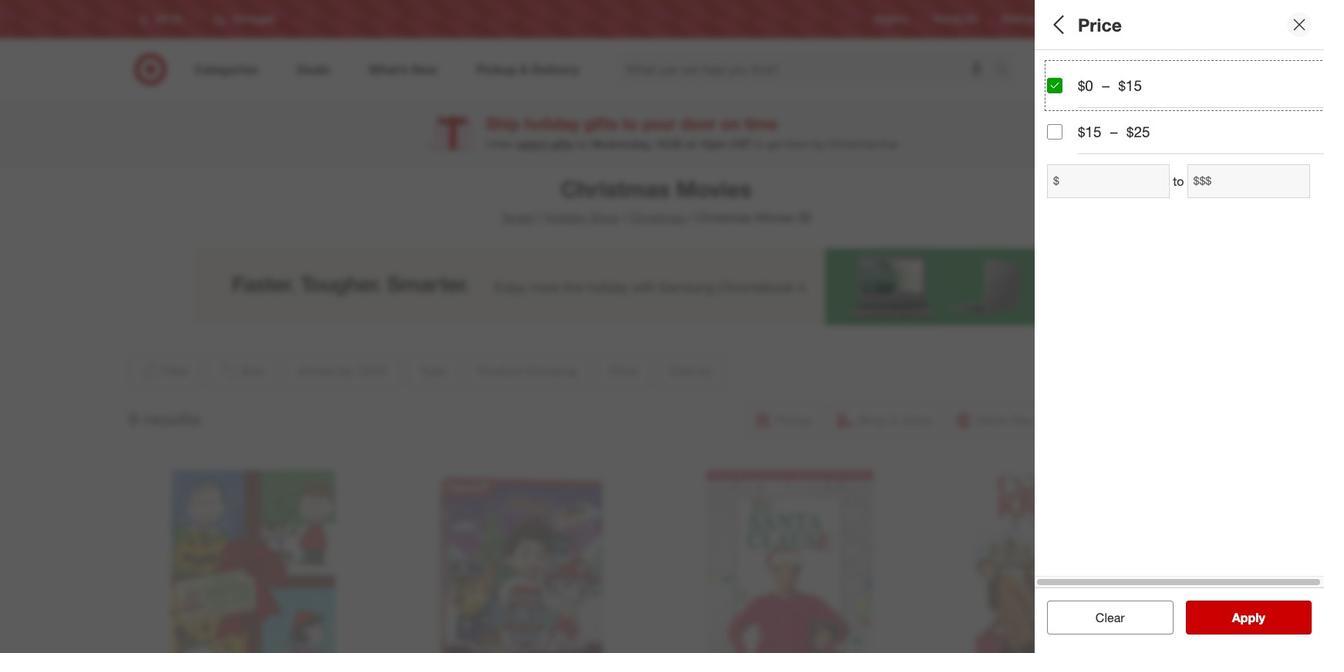 Task type: vqa. For each thing, say whether or not it's contained in the screenshot.
Hi, Bob
no



Task type: describe. For each thing, give the bounding box(es) containing it.
grouping
[[1107, 169, 1172, 186]]

all
[[1121, 611, 1133, 626]]

wednesday,
[[591, 137, 652, 150]]

holiday shop link
[[545, 210, 619, 225]]

$15  –  $25 checkbox
[[1047, 124, 1063, 139]]

clear all button
[[1047, 601, 1174, 635]]

ad
[[966, 13, 978, 25]]

target circle
[[1064, 13, 1116, 25]]

registry
[[875, 13, 909, 25]]

shop
[[590, 210, 619, 225]]

circle
[[1092, 13, 1116, 25]]

search button
[[988, 52, 1025, 90]]

0 vertical spatial to
[[623, 114, 638, 134]]

results for 9 results
[[143, 408, 201, 430]]

christmas movies target / holiday shop / christmas / christmas movies (9)
[[501, 175, 812, 225]]

advertisement region
[[193, 248, 1120, 326]]

them
[[786, 137, 810, 150]]

movies left (9)
[[756, 210, 795, 225]]

target circle link
[[1064, 13, 1116, 26]]

0 horizontal spatial by
[[576, 137, 588, 150]]

door
[[681, 114, 716, 134]]

12/20
[[655, 137, 683, 150]]

holiday inside christmas movies target / holiday shop / christmas / christmas movies (9)
[[545, 210, 586, 225]]

target link
[[501, 210, 535, 225]]

on
[[721, 114, 740, 134]]

price
[[1078, 14, 1122, 35]]

christmas right shop on the top
[[629, 210, 686, 225]]

see
[[1216, 611, 1238, 626]]

apply button
[[1186, 601, 1312, 635]]

registry link
[[875, 13, 909, 26]]

redcard link
[[1002, 13, 1039, 26]]

1 link
[[1147, 52, 1181, 86]]

clear for clear all
[[1088, 611, 1117, 626]]

clear for clear
[[1096, 611, 1125, 626]]

target inside christmas movies target / holiday shop / christmas / christmas movies (9)
[[501, 210, 535, 225]]

1 horizontal spatial target
[[1064, 13, 1089, 25]]

all filters dialog
[[1035, 0, 1324, 654]]

arrives by 12/24 holiday shipping
[[1047, 61, 1159, 94]]

redcard
[[1002, 13, 1039, 25]]

holiday
[[525, 114, 580, 134]]

shipping
[[1087, 81, 1129, 94]]

ship holiday gifts to your door on time order select gifts by wednesday, 12/20 at 12pm cst to get them by christmas eve.
[[486, 114, 900, 150]]

christmas inside ship holiday gifts to your door on time order select gifts by wednesday, 12/20 at 12pm cst to get them by christmas eve.
[[828, 137, 877, 150]]



Task type: locate. For each thing, give the bounding box(es) containing it.
clear button
[[1047, 601, 1174, 635]]

0 horizontal spatial gifts
[[551, 137, 573, 150]]

/ right target link
[[538, 210, 542, 225]]

Include out of stock checkbox
[[1047, 335, 1063, 351]]

$25
[[1127, 123, 1150, 141]]

1 clear from the left
[[1088, 611, 1117, 626]]

1 horizontal spatial results
[[1242, 611, 1282, 626]]

target
[[1064, 13, 1089, 25], [501, 210, 535, 225]]

$15
[[1119, 76, 1142, 94], [1078, 123, 1102, 141]]

/
[[538, 210, 542, 225], [622, 210, 626, 225], [689, 210, 693, 225]]

What can we help you find? suggestions appear below search field
[[617, 52, 999, 86]]

weekly ad link
[[934, 13, 978, 26]]

results inside see results button
[[1242, 611, 1282, 626]]

1 vertical spatial target
[[501, 210, 535, 225]]

christmas left the eve.
[[828, 137, 877, 150]]

all filters
[[1047, 14, 1122, 35]]

1 horizontal spatial $15
[[1119, 76, 1142, 94]]

0 vertical spatial target
[[1064, 13, 1089, 25]]

$15 left 1 link
[[1119, 76, 1142, 94]]

3 / from the left
[[689, 210, 693, 225]]

movies down type
[[1047, 135, 1082, 148]]

to inside price dialog
[[1173, 174, 1184, 189]]

$0  –  $15 checkbox
[[1047, 78, 1063, 93]]

type
[[1047, 115, 1080, 132]]

to right "grouping"
[[1173, 174, 1184, 189]]

2 / from the left
[[622, 210, 626, 225]]

0 horizontal spatial holiday
[[545, 210, 586, 225]]

holiday inside arrives by 12/24 holiday shipping
[[1047, 81, 1084, 94]]

all
[[1047, 14, 1069, 35]]

/ right 'christmas' link
[[689, 210, 693, 225]]

eve.
[[880, 137, 900, 150]]

clear all
[[1088, 611, 1133, 626]]

0 horizontal spatial target
[[501, 210, 535, 225]]

0 vertical spatial $15
[[1119, 76, 1142, 94]]

0 horizontal spatial $15
[[1078, 123, 1102, 141]]

get
[[767, 137, 783, 150]]

at
[[686, 137, 696, 150]]

filters
[[1074, 14, 1122, 35]]

1 vertical spatial to
[[755, 137, 764, 150]]

apply
[[1232, 611, 1266, 626]]

none text field inside price dialog
[[1187, 165, 1310, 199]]

weekly
[[934, 13, 964, 25]]

none text field inside price dialog
[[1047, 165, 1170, 199]]

1 vertical spatial $15
[[1078, 123, 1102, 141]]

0 vertical spatial gifts
[[584, 114, 618, 134]]

gifts up wednesday,
[[584, 114, 618, 134]]

to left get
[[755, 137, 764, 150]]

12/24
[[1121, 61, 1159, 78]]

None text field
[[1047, 165, 1170, 199]]

see results
[[1216, 611, 1282, 626]]

1 / from the left
[[538, 210, 542, 225]]

weekly ad
[[934, 13, 978, 25]]

(9)
[[798, 210, 812, 225]]

to
[[623, 114, 638, 134], [755, 137, 764, 150], [1173, 174, 1184, 189]]

movies down product
[[1047, 189, 1082, 202]]

1 vertical spatial results
[[1242, 611, 1282, 626]]

by inside arrives by 12/24 holiday shipping
[[1101, 61, 1117, 78]]

by up shipping
[[1101, 61, 1117, 78]]

search
[[988, 63, 1025, 78]]

results for see results
[[1242, 611, 1282, 626]]

select
[[517, 137, 548, 150]]

ship
[[486, 114, 520, 134]]

2 clear from the left
[[1096, 611, 1125, 626]]

results
[[143, 408, 201, 430], [1242, 611, 1282, 626]]

$15 right $15  –  $25 checkbox
[[1078, 123, 1102, 141]]

results right "9"
[[143, 408, 201, 430]]

1 vertical spatial holiday
[[545, 210, 586, 225]]

2 horizontal spatial /
[[689, 210, 693, 225]]

by
[[1101, 61, 1117, 78], [576, 137, 588, 150], [813, 137, 825, 150]]

movies
[[1047, 135, 1082, 148], [676, 175, 752, 203], [1047, 189, 1082, 202], [756, 210, 795, 225]]

gifts down holiday at the left of page
[[551, 137, 573, 150]]

0 horizontal spatial to
[[623, 114, 638, 134]]

movies inside product grouping movies
[[1047, 189, 1082, 202]]

order
[[486, 137, 514, 150]]

cst
[[730, 137, 752, 150]]

see results button
[[1186, 601, 1312, 635]]

movies down 12pm
[[676, 175, 752, 203]]

$15  –  $25
[[1078, 123, 1150, 141]]

holiday down 'arrives'
[[1047, 81, 1084, 94]]

arrives
[[1047, 61, 1097, 78]]

results right see
[[1242, 611, 1282, 626]]

time
[[745, 114, 778, 134]]

$0  –  $15
[[1078, 76, 1142, 94]]

holiday left shop on the top
[[545, 210, 586, 225]]

12pm
[[699, 137, 727, 150]]

clear
[[1088, 611, 1117, 626], [1096, 611, 1125, 626]]

product grouping movies
[[1047, 169, 1172, 202]]

christmas link
[[629, 210, 686, 225]]

0 vertical spatial results
[[143, 408, 201, 430]]

/ right shop on the top
[[622, 210, 626, 225]]

to up wednesday,
[[623, 114, 638, 134]]

1 horizontal spatial to
[[755, 137, 764, 150]]

product
[[1047, 169, 1103, 186]]

your
[[642, 114, 676, 134]]

1 horizontal spatial by
[[813, 137, 825, 150]]

christmas right 'christmas' link
[[696, 210, 752, 225]]

type movies
[[1047, 115, 1082, 148]]

$0
[[1078, 76, 1094, 94]]

0 horizontal spatial /
[[538, 210, 542, 225]]

1 horizontal spatial gifts
[[584, 114, 618, 134]]

christmas up shop on the top
[[561, 175, 670, 203]]

price dialog
[[1035, 0, 1324, 654]]

0 vertical spatial holiday
[[1047, 81, 1084, 94]]

0 horizontal spatial results
[[143, 408, 201, 430]]

gifts
[[584, 114, 618, 134], [551, 137, 573, 150]]

2 vertical spatial to
[[1173, 174, 1184, 189]]

1
[[1171, 55, 1175, 64]]

holiday
[[1047, 81, 1084, 94], [545, 210, 586, 225]]

2 horizontal spatial to
[[1173, 174, 1184, 189]]

clear inside price dialog
[[1096, 611, 1125, 626]]

by down holiday at the left of page
[[576, 137, 588, 150]]

1 horizontal spatial /
[[622, 210, 626, 225]]

1 horizontal spatial holiday
[[1047, 81, 1084, 94]]

clear inside all filters dialog
[[1088, 611, 1117, 626]]

9 results
[[129, 408, 201, 430]]

by right them
[[813, 137, 825, 150]]

christmas
[[828, 137, 877, 150], [561, 175, 670, 203], [629, 210, 686, 225], [696, 210, 752, 225]]

2 horizontal spatial by
[[1101, 61, 1117, 78]]

None text field
[[1187, 165, 1310, 199]]

9
[[129, 408, 138, 430]]

1 vertical spatial gifts
[[551, 137, 573, 150]]



